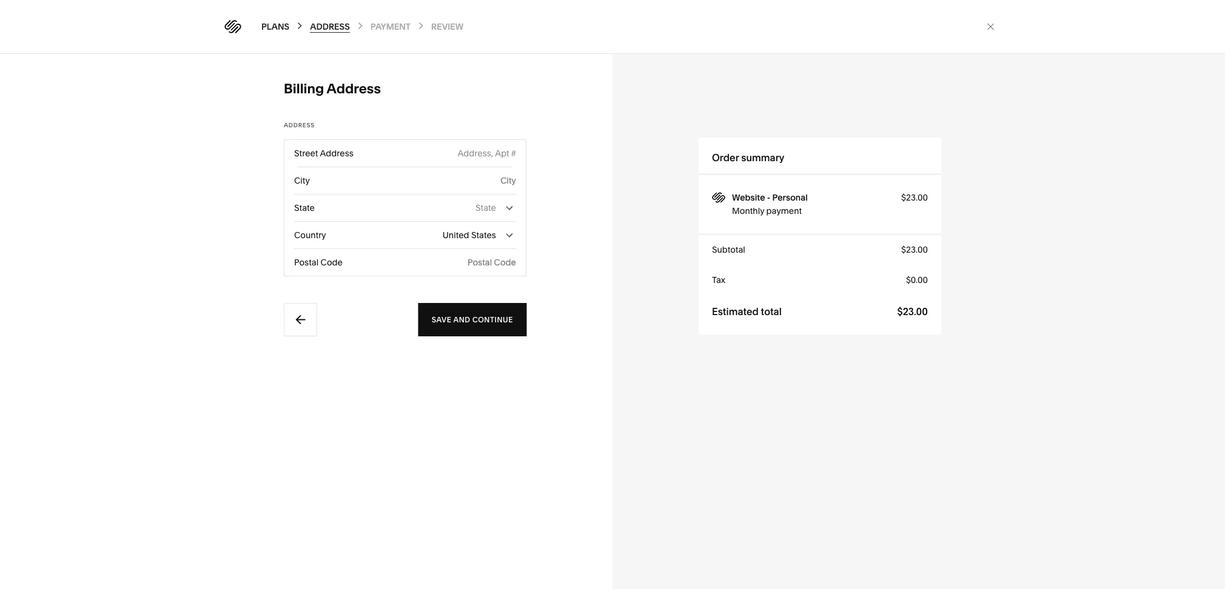 Task type: locate. For each thing, give the bounding box(es) containing it.
-
[[767, 193, 771, 203]]

$23.00 for subtotal
[[901, 245, 928, 255]]

1 vertical spatial website
[[732, 193, 765, 203]]

subtotal
[[712, 245, 745, 255]]

city
[[294, 176, 310, 186]]

website
[[1049, 53, 1077, 60], [732, 193, 765, 203]]

0 horizontal spatial state
[[294, 203, 315, 213]]

street
[[294, 148, 318, 159]]

$23.00 for estimated total
[[897, 306, 928, 318]]

payment
[[766, 206, 802, 216]]

billing address
[[284, 80, 381, 97]]

chevron large right light icon image for payment
[[355, 21, 365, 30]]

plans
[[261, 21, 289, 32]]

2 chevron large right light icon image from the left
[[416, 21, 426, 30]]

1 vertical spatial $23.00
[[901, 245, 928, 255]]

chevron large right light icon image left "review"
[[416, 21, 426, 30]]

address right chevron large right dark icon
[[310, 21, 350, 32]]

Street Address text field
[[379, 140, 516, 167]]

1 chevron large right light icon image from the left
[[355, 21, 365, 30]]

website - personal
[[732, 193, 808, 203]]

1 horizontal spatial chevron large right light icon image
[[416, 21, 426, 30]]

state
[[294, 203, 315, 213], [476, 203, 496, 213]]

1 horizontal spatial state
[[476, 203, 496, 213]]

address
[[310, 21, 350, 32], [327, 80, 381, 97], [284, 121, 315, 129], [320, 148, 354, 159]]

order
[[712, 152, 739, 163]]

chevron large right light icon image right address 'button'
[[355, 21, 365, 30]]

and
[[453, 315, 470, 324]]

save
[[432, 315, 452, 324]]

postal code
[[294, 257, 343, 268]]

states
[[471, 230, 496, 241]]

address up the street
[[284, 121, 315, 129]]

continue
[[472, 315, 513, 324]]

0 horizontal spatial website
[[732, 193, 765, 203]]

website for website - personal
[[732, 193, 765, 203]]

1 horizontal spatial website
[[1049, 53, 1077, 60]]

personal
[[773, 193, 808, 203]]

0 vertical spatial website
[[1049, 53, 1077, 60]]

tax
[[712, 275, 726, 285]]

website up monthly
[[732, 193, 765, 203]]

2 vertical spatial $23.00
[[897, 306, 928, 318]]

0 horizontal spatial chevron large right light icon image
[[355, 21, 365, 30]]

state down city
[[294, 203, 315, 213]]

summary
[[741, 152, 785, 163]]

chevron large right light icon image
[[355, 21, 365, 30], [416, 21, 426, 30]]

close icon image
[[986, 22, 996, 32]]

City field
[[317, 174, 516, 187]]

$23.00
[[901, 193, 928, 203], [901, 245, 928, 255], [897, 306, 928, 318]]

squarespace image
[[712, 191, 725, 204]]

state up states
[[476, 203, 496, 213]]

guide
[[1079, 53, 1100, 60]]

estimated total
[[712, 306, 782, 318]]

address right billing
[[327, 80, 381, 97]]

website left the guide
[[1049, 53, 1077, 60]]



Task type: vqa. For each thing, say whether or not it's contained in the screenshot.
can
no



Task type: describe. For each thing, give the bounding box(es) containing it.
save and continue button
[[418, 303, 526, 337]]

chevron large right light icon image for review
[[416, 21, 426, 30]]

Postal Code field
[[349, 256, 516, 269]]

country
[[294, 230, 326, 241]]

2 state from the left
[[476, 203, 496, 213]]

estimated
[[712, 306, 759, 318]]

$0.00
[[906, 275, 928, 285]]

chevron large right dark icon image
[[295, 21, 305, 30]]

street address
[[294, 148, 354, 159]]

Country field
[[294, 222, 516, 249]]

united
[[443, 230, 469, 241]]

1 state from the left
[[294, 203, 315, 213]]

squarespace logo image
[[224, 20, 241, 33]]

address right the street
[[320, 148, 354, 159]]

website for website guide
[[1049, 53, 1077, 60]]

billing
[[284, 80, 324, 97]]

payment button
[[370, 21, 411, 33]]

plans button
[[261, 21, 289, 33]]

review
[[431, 21, 464, 32]]

go back image
[[294, 313, 307, 327]]

monthly
[[732, 206, 764, 216]]

0 vertical spatial $23.00
[[901, 193, 928, 203]]

postal
[[294, 257, 319, 268]]

State field
[[294, 195, 516, 221]]

code
[[321, 257, 343, 268]]

payment
[[370, 21, 411, 32]]

total
[[761, 306, 782, 318]]

address button
[[310, 21, 350, 33]]

monthly payment
[[732, 206, 802, 216]]

review button
[[431, 21, 464, 33]]

united states
[[443, 230, 496, 241]]

save and continue
[[432, 315, 513, 324]]

order summary
[[712, 152, 785, 163]]

website guide
[[1049, 53, 1100, 60]]



